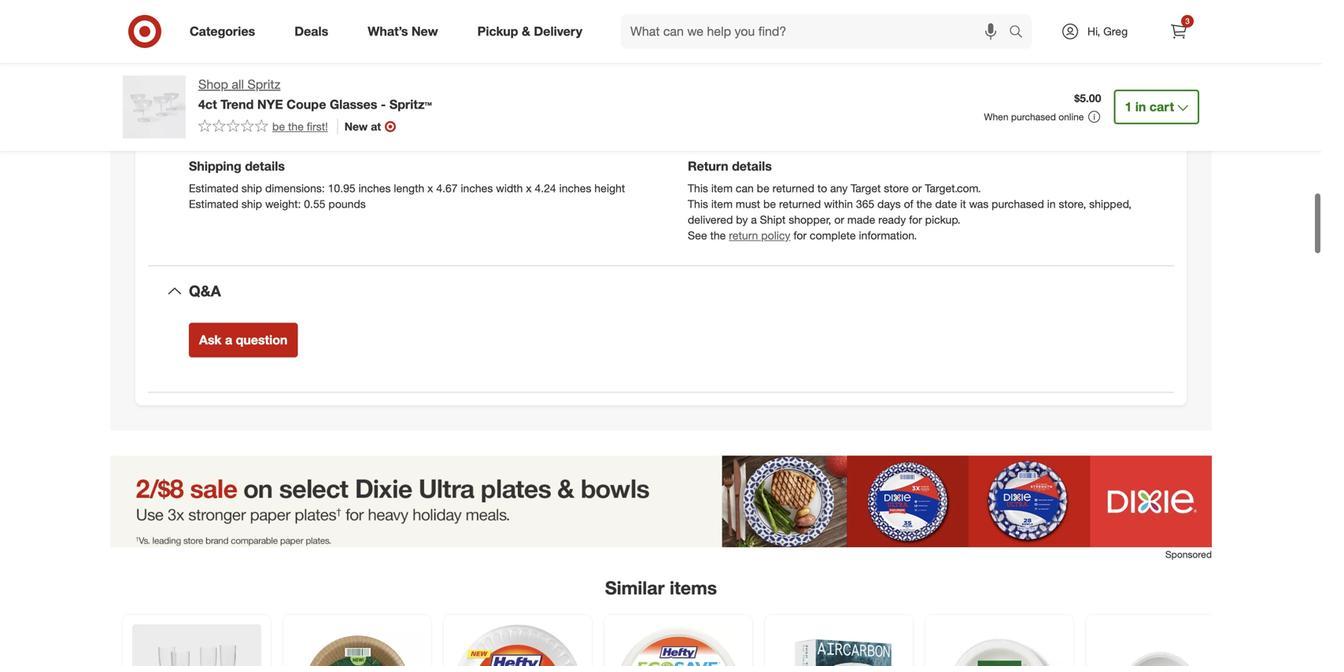 Task type: locate. For each thing, give the bounding box(es) containing it.
the
[[198, 64, 214, 78], [288, 120, 304, 133], [917, 197, 933, 211], [711, 229, 726, 242]]

trend
[[221, 97, 254, 112]]

returned
[[773, 181, 815, 195], [779, 197, 821, 211]]

a inside the return details this item can be returned to any target store or target.com. this item must be returned within 365 days of the date it was purchased in store, shipped, delivered by a shipt shopper, or made ready for pickup. see the return policy for complete information.
[[751, 213, 757, 227]]

shipping for shipping & returns
[[189, 118, 251, 136]]

ship left weight:
[[242, 197, 262, 211]]

similar items region
[[110, 456, 1235, 667]]

hefty everything bowls - extra deep & large - 27.2 fl oz/20ct image
[[454, 625, 583, 667]]

0 vertical spatial this
[[688, 181, 709, 195]]

this up the delivered
[[688, 197, 709, 211]]

for
[[909, 213, 923, 227], [794, 229, 807, 242]]

by
[[736, 213, 748, 227]]

1 vertical spatial shipping
[[189, 159, 242, 174]]

origin imported
[[189, 13, 273, 27]]

0 horizontal spatial new
[[345, 120, 368, 133]]

estimated left weight:
[[189, 197, 239, 211]]

return
[[688, 159, 729, 174]]

item up trend
[[217, 64, 238, 78]]

made
[[848, 213, 876, 227]]

0 vertical spatial shipping
[[189, 118, 251, 136]]

What can we help you find? suggestions appear below search field
[[621, 14, 1013, 49]]

disposable bowl - white - 16oz/20ct - everspring™ image
[[935, 625, 1065, 667]]

item
[[217, 64, 238, 78], [712, 181, 733, 195], [712, 197, 733, 211]]

shipping details estimated ship dimensions: 10.95 inches length x 4.67 inches width x 4.24 inches height estimated ship weight: 0.55 pounds
[[189, 159, 625, 211]]

1 vertical spatial this
[[688, 197, 709, 211]]

image of 4ct trend nye coupe glasses - spritz™ image
[[123, 76, 186, 139]]

new at
[[345, 120, 381, 133]]

the right if
[[198, 64, 214, 78]]

categories link
[[176, 14, 275, 49]]

3 inches from the left
[[560, 181, 592, 195]]

purchased right 'when' on the right top of the page
[[1012, 111, 1057, 123]]

dixie ecosmart bowls - 20oz/46ct image
[[293, 625, 422, 667]]

shipping & returns button
[[148, 102, 1175, 152]]

of
[[904, 197, 914, 211]]

in right 1
[[1136, 99, 1147, 115]]

search
[[1002, 25, 1040, 41]]

the down the delivered
[[711, 229, 726, 242]]

0 vertical spatial purchased
[[1012, 111, 1057, 123]]

0 vertical spatial estimated
[[189, 181, 239, 195]]

0 horizontal spatial inches
[[359, 181, 391, 195]]

& right pickup
[[522, 24, 531, 39]]

when
[[984, 111, 1009, 123]]

2 x from the left
[[526, 181, 532, 195]]

0 vertical spatial &
[[522, 24, 531, 39]]

spritz
[[248, 77, 281, 92]]

be down nye
[[272, 120, 285, 133]]

at
[[371, 120, 381, 133]]

be
[[272, 120, 285, 133], [757, 181, 770, 195], [764, 197, 776, 211]]

to right want
[[495, 64, 504, 78]]

coupe
[[287, 97, 326, 112]]

shipping inside shipping & returns dropdown button
[[189, 118, 251, 136]]

1 vertical spatial estimated
[[189, 197, 239, 211]]

be up the shipt on the top right of the page
[[764, 197, 776, 211]]

the right of
[[917, 197, 933, 211]]

it
[[961, 197, 967, 211]]

0 horizontal spatial for
[[794, 229, 807, 242]]

what's new link
[[355, 14, 458, 49]]

pickup & delivery link
[[464, 14, 602, 49]]

first!
[[307, 120, 328, 133]]

1 vertical spatial purchased
[[992, 197, 1045, 211]]

to
[[495, 64, 504, 78], [818, 181, 828, 195]]

a right by at the right of page
[[751, 213, 757, 227]]

2 inches from the left
[[461, 181, 493, 195]]

new left at
[[345, 120, 368, 133]]

1 vertical spatial ship
[[242, 197, 262, 211]]

0 horizontal spatial x
[[428, 181, 433, 195]]

2 vertical spatial be
[[764, 197, 776, 211]]

width
[[496, 181, 523, 195]]

online
[[1059, 111, 1084, 123]]

item left 'can'
[[712, 181, 733, 195]]

1 in cart
[[1125, 99, 1175, 115]]

target.com.
[[925, 181, 982, 195]]

4.24
[[535, 181, 556, 195]]

1 vertical spatial or
[[912, 181, 922, 195]]

inches up pounds
[[359, 181, 391, 195]]

this down return
[[688, 181, 709, 195]]

days
[[878, 197, 901, 211]]

dimensions:
[[265, 181, 325, 195]]

aren't
[[310, 64, 337, 78]]

1 this from the top
[[688, 181, 709, 195]]

details for return
[[732, 159, 772, 174]]

0 vertical spatial new
[[412, 24, 438, 39]]

a
[[751, 213, 757, 227], [225, 332, 232, 348]]

question
[[236, 332, 288, 348]]

details inside the return details this item can be returned to any target store or target.com. this item must be returned within 365 days of the date it was purchased in store, shipped, delivered by a shipt shopper, or made ready for pickup. see the return policy for complete information.
[[732, 159, 772, 174]]

1 vertical spatial be
[[757, 181, 770, 195]]

pickup.
[[926, 213, 961, 227]]

for down of
[[909, 213, 923, 227]]

1 vertical spatial a
[[225, 332, 232, 348]]

search button
[[1002, 14, 1040, 52]]

purchased right was
[[992, 197, 1045, 211]]

new
[[412, 24, 438, 39], [345, 120, 368, 133]]

0 vertical spatial in
[[1136, 99, 1147, 115]]

shipping down 4ct
[[189, 118, 251, 136]]

x left 4.24
[[526, 181, 532, 195]]

to left 'any'
[[818, 181, 828, 195]]

details for shipping
[[245, 159, 285, 174]]

2 horizontal spatial or
[[912, 181, 922, 195]]

similar items
[[605, 578, 717, 600]]

details up 'can'
[[732, 159, 772, 174]]

3
[[1186, 16, 1190, 26]]

categories
[[190, 24, 255, 39]]

accurate
[[340, 64, 383, 78]]

& for shipping
[[256, 118, 266, 136]]

origin
[[189, 13, 221, 27]]

ready
[[879, 213, 906, 227]]

hefty ecosave compostable bowls - large - 28 fl oz/15ct image
[[614, 625, 743, 667]]

& inside dropdown button
[[256, 118, 266, 136]]

0 horizontal spatial in
[[1048, 197, 1056, 211]]

0 vertical spatial returned
[[773, 181, 815, 195]]

1 horizontal spatial for
[[909, 213, 923, 227]]

1 horizontal spatial x
[[526, 181, 532, 195]]

item up the delivered
[[712, 197, 733, 211]]

0 vertical spatial or
[[386, 64, 396, 78]]

hi,
[[1088, 24, 1101, 38]]

0 vertical spatial ship
[[242, 181, 262, 195]]

shipping inside the shipping details estimated ship dimensions: 10.95 inches length x 4.67 inches width x 4.24 inches height estimated ship weight: 0.55 pounds
[[189, 159, 242, 174]]

report
[[580, 64, 614, 78]]

1 horizontal spatial in
[[1136, 99, 1147, 115]]

0 vertical spatial a
[[751, 213, 757, 227]]

if the item details above aren't accurate or complete, we want to know about it. report incorrect product info.
[[189, 64, 726, 78]]

hi, greg
[[1088, 24, 1128, 38]]

glasses
[[330, 97, 377, 112]]

0 horizontal spatial to
[[495, 64, 504, 78]]

0 horizontal spatial &
[[256, 118, 266, 136]]

2 vertical spatial or
[[835, 213, 845, 227]]

1 shipping from the top
[[189, 118, 251, 136]]

$5.00
[[1075, 91, 1102, 105]]

this
[[688, 181, 709, 195], [688, 197, 709, 211]]

shipping down shipping & returns
[[189, 159, 242, 174]]

details
[[241, 64, 274, 78], [245, 159, 285, 174], [732, 159, 772, 174]]

shipping
[[189, 118, 251, 136], [189, 159, 242, 174]]

inches right 4.24
[[560, 181, 592, 195]]

a right ask on the left
[[225, 332, 232, 348]]

0 horizontal spatial a
[[225, 332, 232, 348]]

1 vertical spatial in
[[1048, 197, 1056, 211]]

delivered
[[688, 213, 733, 227]]

1 vertical spatial for
[[794, 229, 807, 242]]

purchased
[[1012, 111, 1057, 123], [992, 197, 1045, 211]]

in inside the return details this item can be returned to any target store or target.com. this item must be returned within 365 days of the date it was purchased in store, shipped, delivered by a shipt shopper, or made ready for pickup. see the return policy for complete information.
[[1048, 197, 1056, 211]]

1 horizontal spatial a
[[751, 213, 757, 227]]

shipping & returns
[[189, 118, 326, 136]]

3 link
[[1162, 14, 1197, 49]]

or up of
[[912, 181, 922, 195]]

estimated down shipping & returns
[[189, 181, 239, 195]]

inches right 4.67
[[461, 181, 493, 195]]

in
[[1136, 99, 1147, 115], [1048, 197, 1056, 211]]

info.
[[706, 64, 726, 78]]

2 horizontal spatial inches
[[560, 181, 592, 195]]

x left 4.67
[[428, 181, 433, 195]]

details up dimensions:
[[245, 159, 285, 174]]

1 horizontal spatial &
[[522, 24, 531, 39]]

in left store, in the right of the page
[[1048, 197, 1056, 211]]

4ct core nye champagne flutes - spritz™ image
[[132, 625, 261, 667]]

or right accurate
[[386, 64, 396, 78]]

above
[[277, 64, 307, 78]]

know
[[507, 64, 534, 78]]

ask
[[199, 332, 222, 348]]

what's new
[[368, 24, 438, 39]]

1 horizontal spatial new
[[412, 24, 438, 39]]

2 shipping from the top
[[189, 159, 242, 174]]

1 horizontal spatial inches
[[461, 181, 493, 195]]

1 x from the left
[[428, 181, 433, 195]]

365
[[856, 197, 875, 211]]

or down within on the right top
[[835, 213, 845, 227]]

be right 'can'
[[757, 181, 770, 195]]

1 vertical spatial returned
[[779, 197, 821, 211]]

or
[[386, 64, 396, 78], [912, 181, 922, 195], [835, 213, 845, 227]]

& down nye
[[256, 118, 266, 136]]

&
[[522, 24, 531, 39], [256, 118, 266, 136]]

new right what's
[[412, 24, 438, 39]]

for down 'shopper,'
[[794, 229, 807, 242]]

x
[[428, 181, 433, 195], [526, 181, 532, 195]]

details inside the shipping details estimated ship dimensions: 10.95 inches length x 4.67 inches width x 4.24 inches height estimated ship weight: 0.55 pounds
[[245, 159, 285, 174]]

repurpose compostable bowls - 20ct/16oz image
[[1096, 625, 1225, 667]]

ship left dimensions:
[[242, 181, 262, 195]]

shopper,
[[789, 213, 832, 227]]

& for pickup
[[522, 24, 531, 39]]

1 vertical spatial &
[[256, 118, 266, 136]]

1 vertical spatial to
[[818, 181, 828, 195]]

a inside button
[[225, 332, 232, 348]]

1 horizontal spatial to
[[818, 181, 828, 195]]

2 ship from the top
[[242, 197, 262, 211]]



Task type: describe. For each thing, give the bounding box(es) containing it.
incorrect
[[617, 64, 661, 78]]

store,
[[1059, 197, 1087, 211]]

aircarbon bowls - 20ct/10.5oz image
[[775, 625, 904, 667]]

1 in cart for 4ct trend nye coupe glasses - spritz™ element
[[1125, 99, 1175, 115]]

report incorrect product info. button
[[580, 63, 726, 79]]

2 this from the top
[[688, 197, 709, 211]]

advertisement region
[[110, 456, 1213, 548]]

any
[[831, 181, 848, 195]]

about
[[537, 64, 565, 78]]

q&a
[[189, 282, 221, 300]]

q&a button
[[148, 266, 1175, 317]]

imported
[[227, 13, 273, 27]]

4.67
[[436, 181, 458, 195]]

1 horizontal spatial or
[[835, 213, 845, 227]]

shop
[[198, 77, 228, 92]]

ask a question button
[[189, 323, 298, 358]]

1 estimated from the top
[[189, 181, 239, 195]]

0 horizontal spatial or
[[386, 64, 396, 78]]

2 estimated from the top
[[189, 197, 239, 211]]

product
[[664, 64, 703, 78]]

it.
[[568, 64, 577, 78]]

we
[[451, 64, 465, 78]]

want
[[468, 64, 492, 78]]

1 inches from the left
[[359, 181, 391, 195]]

cart
[[1150, 99, 1175, 115]]

policy
[[762, 229, 791, 242]]

greg
[[1104, 24, 1128, 38]]

shop all spritz 4ct trend nye coupe glasses - spritz™
[[198, 77, 432, 112]]

1 ship from the top
[[242, 181, 262, 195]]

spritz™
[[390, 97, 432, 112]]

store
[[884, 181, 909, 195]]

information.
[[859, 229, 917, 242]]

0 vertical spatial be
[[272, 120, 285, 133]]

returns
[[270, 118, 326, 136]]

target
[[851, 181, 881, 195]]

1 vertical spatial new
[[345, 120, 368, 133]]

similar
[[605, 578, 665, 600]]

complete,
[[399, 64, 448, 78]]

the left first!
[[288, 120, 304, 133]]

details left above
[[241, 64, 274, 78]]

weight:
[[265, 197, 301, 211]]

was
[[970, 197, 989, 211]]

1 vertical spatial item
[[712, 181, 733, 195]]

0 vertical spatial to
[[495, 64, 504, 78]]

return details this item can be returned to any target store or target.com. this item must be returned within 365 days of the date it was purchased in store, shipped, delivered by a shipt shopper, or made ready for pickup. see the return policy for complete information.
[[688, 159, 1132, 242]]

be the first!
[[272, 120, 328, 133]]

-
[[381, 97, 386, 112]]

purchased inside the return details this item can be returned to any target store or target.com. this item must be returned within 365 days of the date it was purchased in store, shipped, delivered by a shipt shopper, or made ready for pickup. see the return policy for complete information.
[[992, 197, 1045, 211]]

0.55
[[304, 197, 326, 211]]

return
[[729, 229, 758, 242]]

must
[[736, 197, 761, 211]]

0 vertical spatial for
[[909, 213, 923, 227]]

ask a question
[[199, 332, 288, 348]]

all
[[232, 77, 244, 92]]

what's
[[368, 24, 408, 39]]

to inside the return details this item can be returned to any target store or target.com. this item must be returned within 365 days of the date it was purchased in store, shipped, delivered by a shipt shopper, or made ready for pickup. see the return policy for complete information.
[[818, 181, 828, 195]]

shipping for shipping details estimated ship dimensions: 10.95 inches length x 4.67 inches width x 4.24 inches height estimated ship weight: 0.55 pounds
[[189, 159, 242, 174]]

deals
[[295, 24, 329, 39]]

nye
[[257, 97, 283, 112]]

0 vertical spatial item
[[217, 64, 238, 78]]

shipt
[[760, 213, 786, 227]]

when purchased online
[[984, 111, 1084, 123]]

2 vertical spatial item
[[712, 197, 733, 211]]

if
[[189, 64, 195, 78]]

within
[[824, 197, 853, 211]]

pickup
[[478, 24, 519, 39]]

1
[[1125, 99, 1132, 115]]

shipped,
[[1090, 197, 1132, 211]]

sponsored
[[1166, 549, 1213, 561]]

4ct
[[198, 97, 217, 112]]

items
[[670, 578, 717, 600]]

length
[[394, 181, 425, 195]]

date
[[936, 197, 958, 211]]

can
[[736, 181, 754, 195]]

deals link
[[281, 14, 348, 49]]

delivery
[[534, 24, 583, 39]]

pounds
[[329, 197, 366, 211]]

return policy link
[[729, 229, 791, 242]]

10.95
[[328, 181, 356, 195]]



Task type: vqa. For each thing, say whether or not it's contained in the screenshot.
4ct
yes



